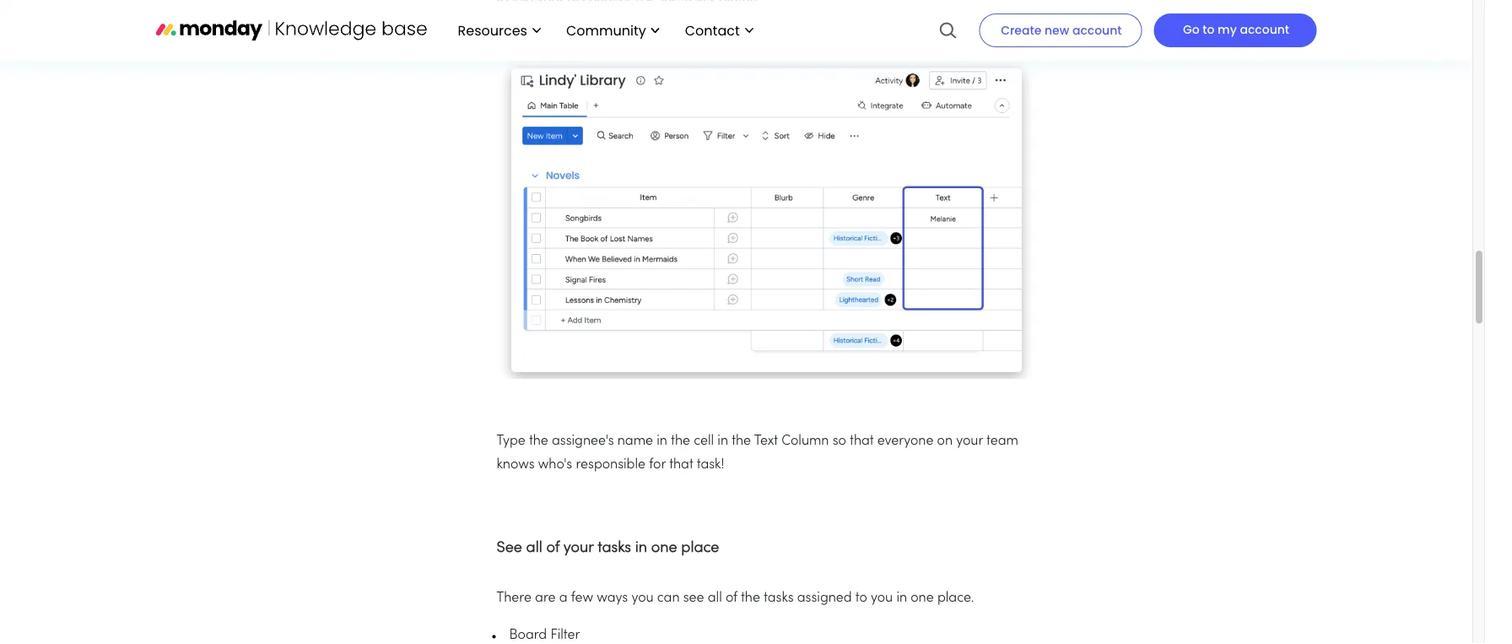 Task type: vqa. For each thing, say whether or not it's contained in the screenshot.
One to the top
yes



Task type: locate. For each thing, give the bounding box(es) containing it.
0 horizontal spatial of
[[547, 541, 560, 555]]

to right assigned
[[856, 592, 868, 604]]

in left place. at the right bottom of the page
[[897, 592, 908, 604]]

0 horizontal spatial that
[[670, 459, 694, 471]]

few
[[571, 592, 594, 604]]

1 you from the left
[[632, 592, 654, 604]]

main element
[[441, 0, 1317, 61]]

who's
[[538, 459, 573, 471]]

create new account
[[1001, 22, 1122, 38]]

type the assignee's name in the cell in the text column so that everyone on your team knows who's responsible for that task!
[[497, 435, 1019, 471]]

0 horizontal spatial all
[[526, 541, 543, 555]]

all right see at the bottom
[[526, 541, 543, 555]]

the
[[529, 435, 549, 448], [671, 435, 691, 448], [732, 435, 751, 448], [741, 592, 761, 604]]

one left place
[[652, 541, 678, 555]]

that right so
[[850, 435, 874, 448]]

tasks left assigned
[[764, 592, 794, 604]]

contact link
[[677, 16, 762, 45]]

text
[[755, 435, 778, 448]]

go to my account link
[[1154, 14, 1317, 47]]

0 vertical spatial that
[[850, 435, 874, 448]]

that
[[850, 435, 874, 448], [670, 459, 694, 471]]

place
[[682, 541, 720, 555]]

community
[[566, 21, 646, 40]]

group image
[[497, 61, 1037, 379]]

so
[[833, 435, 847, 448]]

to
[[1203, 21, 1215, 38], [856, 592, 868, 604]]

you left can
[[632, 592, 654, 604]]

one left place. at the right bottom of the page
[[911, 592, 934, 604]]

account right my
[[1241, 21, 1290, 38]]

0 horizontal spatial tasks
[[598, 541, 632, 555]]

0 horizontal spatial you
[[632, 592, 654, 604]]

your up few
[[564, 541, 594, 555]]

of
[[547, 541, 560, 555], [726, 592, 738, 604]]

ways
[[597, 592, 628, 604]]

you right assigned
[[871, 592, 893, 604]]

0 vertical spatial to
[[1203, 21, 1215, 38]]

that right for
[[670, 459, 694, 471]]

task!
[[697, 459, 725, 471]]

0 horizontal spatial your
[[564, 541, 594, 555]]

tasks up ways
[[598, 541, 632, 555]]

list
[[441, 0, 762, 61]]

everyone
[[878, 435, 934, 448]]

search logo image
[[939, 0, 958, 61]]

resources
[[458, 21, 528, 40]]

assignee's
[[552, 435, 614, 448]]

your
[[957, 435, 983, 448], [564, 541, 594, 555]]

0 vertical spatial your
[[957, 435, 983, 448]]

cell
[[694, 435, 714, 448]]

to inside main 'element'
[[1203, 21, 1215, 38]]

1 horizontal spatial to
[[1203, 21, 1215, 38]]

1 horizontal spatial account
[[1241, 21, 1290, 38]]

go to my account
[[1184, 21, 1290, 38]]

of right see at the bottom
[[547, 541, 560, 555]]

resources link
[[450, 16, 550, 45]]

account right the "new"
[[1073, 22, 1122, 38]]

to right the go
[[1203, 21, 1215, 38]]

1 horizontal spatial one
[[911, 592, 934, 604]]

the left text
[[732, 435, 751, 448]]

board
[[509, 629, 547, 642]]

the right see
[[741, 592, 761, 604]]

tasks
[[598, 541, 632, 555], [764, 592, 794, 604]]

filter
[[551, 629, 580, 642]]

create
[[1001, 22, 1042, 38]]

responsible
[[576, 459, 646, 471]]

1 vertical spatial to
[[856, 592, 868, 604]]

1 horizontal spatial all
[[708, 592, 722, 604]]

1 horizontal spatial your
[[957, 435, 983, 448]]

0 horizontal spatial account
[[1073, 22, 1122, 38]]

1 horizontal spatial that
[[850, 435, 874, 448]]

all
[[526, 541, 543, 555], [708, 592, 722, 604]]

account
[[1241, 21, 1290, 38], [1073, 22, 1122, 38]]

in
[[657, 435, 668, 448], [718, 435, 729, 448], [636, 541, 648, 555], [897, 592, 908, 604]]

one
[[652, 541, 678, 555], [911, 592, 934, 604]]

1 vertical spatial tasks
[[764, 592, 794, 604]]

0 vertical spatial one
[[652, 541, 678, 555]]

all right see
[[708, 592, 722, 604]]

0 horizontal spatial one
[[652, 541, 678, 555]]

community link
[[558, 16, 668, 45]]

1 horizontal spatial you
[[871, 592, 893, 604]]

in right cell
[[718, 435, 729, 448]]

of right see
[[726, 592, 738, 604]]

2 you from the left
[[871, 592, 893, 604]]

0 vertical spatial tasks
[[598, 541, 632, 555]]

you
[[632, 592, 654, 604], [871, 592, 893, 604]]

1 vertical spatial one
[[911, 592, 934, 604]]

your right on
[[957, 435, 983, 448]]

team
[[987, 435, 1019, 448]]

1 horizontal spatial of
[[726, 592, 738, 604]]



Task type: describe. For each thing, give the bounding box(es) containing it.
knows
[[497, 459, 535, 471]]

see
[[497, 541, 522, 555]]

board filter
[[509, 629, 580, 642]]

your inside type the assignee's name in the cell in the text column so that everyone on your team knows who's responsible for that task!
[[957, 435, 983, 448]]

0 vertical spatial of
[[547, 541, 560, 555]]

a
[[560, 592, 568, 604]]

1 vertical spatial all
[[708, 592, 722, 604]]

there
[[497, 592, 532, 604]]

1 vertical spatial your
[[564, 541, 594, 555]]

type
[[497, 435, 526, 448]]

for
[[649, 459, 666, 471]]

1 vertical spatial that
[[670, 459, 694, 471]]

my
[[1218, 21, 1237, 38]]

new
[[1045, 22, 1070, 38]]

can
[[657, 592, 680, 604]]

assigned
[[798, 592, 852, 604]]

1 vertical spatial of
[[726, 592, 738, 604]]

go
[[1184, 21, 1200, 38]]

name
[[618, 435, 653, 448]]

account inside create new account link
[[1073, 22, 1122, 38]]

see all of your tasks in one place
[[497, 541, 720, 555]]

0 vertical spatial all
[[526, 541, 543, 555]]

0 horizontal spatial to
[[856, 592, 868, 604]]

the left cell
[[671, 435, 691, 448]]

list containing resources
[[441, 0, 762, 61]]

contact
[[685, 21, 740, 40]]

in left place
[[636, 541, 648, 555]]

there are a few ways you can see all of the tasks assigned to you in one place.
[[497, 592, 978, 604]]

column
[[782, 435, 829, 448]]

the right type
[[529, 435, 549, 448]]

create new account link
[[980, 14, 1143, 47]]

on
[[938, 435, 953, 448]]

monday.com logo image
[[156, 12, 428, 48]]

1 horizontal spatial tasks
[[764, 592, 794, 604]]

are
[[535, 592, 556, 604]]

place.
[[938, 592, 975, 604]]

in up for
[[657, 435, 668, 448]]

account inside go to my account link
[[1241, 21, 1290, 38]]

see
[[684, 592, 705, 604]]



